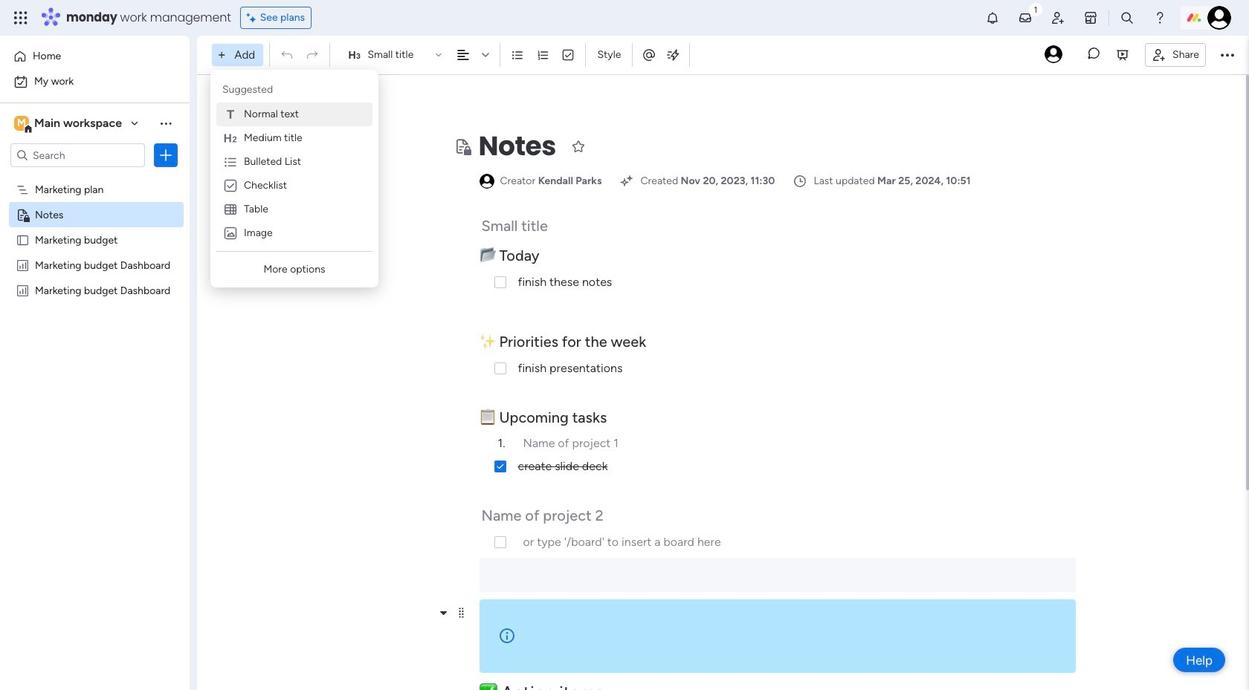 Task type: locate. For each thing, give the bounding box(es) containing it.
1 vertical spatial option
[[9, 70, 181, 94]]

None field
[[475, 127, 560, 166]]

1 vertical spatial bulleted list image
[[223, 155, 238, 170]]

1 image
[[1029, 1, 1042, 17]]

workspace options image
[[158, 116, 173, 131]]

menu item down normal text icon at left top
[[216, 126, 373, 150]]

menu item up medium title icon
[[216, 103, 373, 126]]

options image
[[158, 148, 173, 163]]

workspace selection element
[[14, 115, 124, 134]]

0 vertical spatial option
[[9, 45, 181, 68]]

menu item
[[216, 103, 373, 126], [216, 126, 373, 150], [216, 150, 373, 174], [216, 174, 373, 198], [216, 198, 373, 222], [216, 222, 373, 245]]

select product image
[[13, 10, 28, 25]]

option
[[9, 45, 181, 68], [9, 70, 181, 94], [0, 176, 190, 179]]

1 menu item from the top
[[216, 103, 373, 126]]

bulleted list image down medium title icon
[[223, 155, 238, 170]]

private board image
[[16, 207, 30, 222]]

menu item up table icon
[[216, 174, 373, 198]]

0 vertical spatial bulleted list image
[[511, 48, 525, 62]]

list box
[[0, 174, 190, 504]]

bulleted list image left 'numbered list' image
[[511, 48, 525, 62]]

public dashboard image
[[16, 283, 30, 297]]

public dashboard image
[[16, 258, 30, 272]]

checklist image
[[223, 178, 238, 193]]

0 horizontal spatial bulleted list image
[[223, 155, 238, 170]]

menu item down medium title icon
[[216, 150, 373, 174]]

menu item down table icon
[[216, 222, 373, 245]]

numbered list image
[[536, 48, 550, 62]]

add to favorites image
[[571, 139, 586, 154]]

menu image
[[456, 607, 467, 619]]

mention image
[[642, 47, 657, 62]]

monday marketplace image
[[1083, 10, 1098, 25]]

add items menu menu
[[216, 76, 373, 245]]

v2 ellipsis image
[[1221, 45, 1234, 65]]

Search in workspace field
[[31, 147, 124, 164]]

bulleted list image
[[511, 48, 525, 62], [223, 155, 238, 170]]

menu item up image
[[216, 198, 373, 222]]

dynamic values image
[[666, 48, 681, 62]]



Task type: vqa. For each thing, say whether or not it's contained in the screenshot.
spicytab
no



Task type: describe. For each thing, give the bounding box(es) containing it.
public board image
[[16, 233, 30, 247]]

2 vertical spatial option
[[0, 176, 190, 179]]

kendall parks image
[[1207, 6, 1231, 30]]

checklist image
[[562, 48, 575, 62]]

6 menu item from the top
[[216, 222, 373, 245]]

bulleted list image inside menu item
[[223, 155, 238, 170]]

search everything image
[[1120, 10, 1135, 25]]

medium title image
[[223, 131, 238, 146]]

invite members image
[[1051, 10, 1065, 25]]

image image
[[223, 226, 238, 241]]

private board image
[[453, 138, 471, 155]]

notifications image
[[985, 10, 1000, 25]]

normal text image
[[223, 107, 238, 122]]

help image
[[1152, 10, 1167, 25]]

table image
[[223, 202, 238, 217]]

4 menu item from the top
[[216, 174, 373, 198]]

workspace image
[[14, 115, 29, 132]]

board activity image
[[1045, 45, 1063, 63]]

update feed image
[[1018, 10, 1033, 25]]

see plans image
[[247, 10, 260, 26]]

1 horizontal spatial bulleted list image
[[511, 48, 525, 62]]

5 menu item from the top
[[216, 198, 373, 222]]

3 menu item from the top
[[216, 150, 373, 174]]

2 menu item from the top
[[216, 126, 373, 150]]



